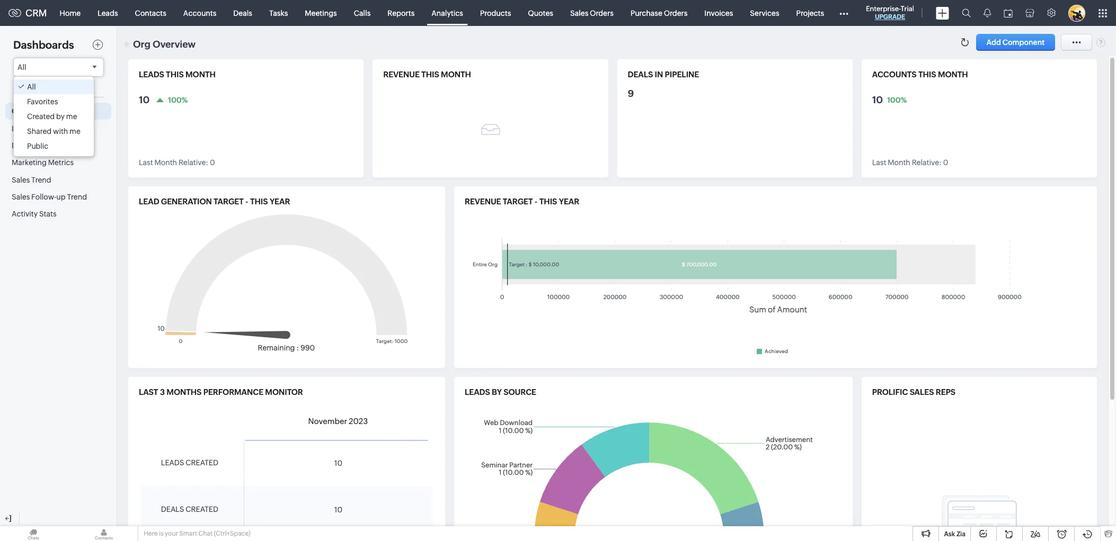 Task type: vqa. For each thing, say whether or not it's contained in the screenshot.
MMM D, YYYY text box
no



Task type: describe. For each thing, give the bounding box(es) containing it.
reports link
[[379, 0, 423, 26]]

prolific sales reps
[[873, 388, 956, 397]]

source
[[504, 388, 537, 397]]

1 - from the left
[[246, 197, 248, 206]]

invoices
[[705, 9, 733, 17]]

sales follow-up trend link
[[5, 189, 111, 206]]

reps
[[936, 388, 956, 397]]

month for leads this month
[[186, 70, 216, 79]]

last for accounts this month
[[873, 159, 887, 167]]

sales orders link
[[562, 0, 622, 26]]

month for revenue this month
[[441, 70, 471, 79]]

profile image
[[1069, 5, 1086, 21]]

by
[[492, 388, 502, 397]]

contacts
[[135, 9, 166, 17]]

analytics inside analytics link
[[432, 9, 463, 17]]

last
[[139, 388, 158, 397]]

accounts
[[183, 9, 217, 17]]

contacts image
[[71, 527, 137, 542]]

deal insights
[[12, 142, 56, 150]]

created for deals created
[[186, 506, 218, 514]]

100% inside 10 100%
[[888, 96, 907, 104]]

shared with me
[[27, 127, 81, 136]]

here is your smart chat (ctrl+space)
[[144, 531, 251, 538]]

1 horizontal spatial overview
[[153, 39, 196, 50]]

ask zia
[[945, 531, 966, 539]]

0 for accounts this month
[[944, 159, 949, 167]]

lead
[[139, 197, 159, 206]]

enterprise-trial upgrade
[[866, 5, 915, 21]]

relative: for accounts
[[912, 159, 942, 167]]

accounts link
[[175, 0, 225, 26]]

shared
[[27, 127, 52, 136]]

calls
[[354, 9, 371, 17]]

november 2023
[[308, 418, 368, 427]]

revenue this month
[[383, 70, 471, 79]]

search image
[[962, 8, 971, 17]]

leads for leads created
[[161, 459, 184, 468]]

2 target from the left
[[503, 197, 533, 206]]

revenue for revenue target - this year
[[465, 197, 501, 206]]

(ctrl+space)
[[214, 531, 251, 538]]

sales trend
[[12, 176, 51, 184]]

this for revenue
[[422, 70, 439, 79]]

leads this month
[[139, 70, 216, 79]]

tasks link
[[261, 0, 297, 26]]

2 year from the left
[[559, 197, 580, 206]]

month for leads
[[155, 159, 177, 167]]

favorites
[[27, 98, 58, 106]]

public
[[27, 142, 48, 151]]

products link
[[472, 0, 520, 26]]

home
[[60, 9, 81, 17]]

accounts this month
[[873, 70, 969, 79]]

0 vertical spatial org overview
[[133, 39, 196, 50]]

contacts link
[[127, 0, 175, 26]]

prolific
[[873, 388, 908, 397]]

ask
[[945, 531, 956, 539]]

1 year from the left
[[270, 197, 290, 206]]

me for created by me
[[66, 112, 77, 121]]

month for accounts this month
[[938, 70, 969, 79]]

month for accounts
[[888, 159, 911, 167]]

pipeline
[[665, 70, 699, 79]]

activity
[[12, 210, 38, 219]]

deals in pipeline
[[628, 70, 699, 79]]

Search text field
[[13, 82, 103, 98]]

relative: for leads
[[179, 159, 208, 167]]

services link
[[742, 0, 788, 26]]

activity stats
[[12, 210, 57, 219]]

sales follow-up trend
[[12, 193, 87, 202]]

stats
[[39, 210, 57, 219]]

sales
[[910, 388, 935, 397]]

1 vertical spatial org overview
[[12, 107, 60, 116]]

chats image
[[0, 527, 67, 542]]

3
[[160, 388, 165, 397]]

crm
[[25, 7, 47, 19]]

insights
[[29, 142, 56, 150]]

1 vertical spatial trend
[[67, 193, 87, 202]]

marketing
[[12, 159, 47, 167]]

deals link
[[225, 0, 261, 26]]

sales for sales trend
[[12, 176, 30, 184]]

last 3 months performance monitor
[[139, 388, 303, 397]]

orders for purchase orders
[[664, 9, 688, 17]]

created
[[27, 112, 55, 121]]

lead generation target - this year
[[139, 197, 290, 206]]

in
[[655, 70, 663, 79]]

created by me
[[27, 112, 77, 121]]

chat
[[199, 531, 213, 538]]

products
[[480, 9, 511, 17]]

0 horizontal spatial overview
[[27, 107, 60, 116]]

sales trend link
[[5, 171, 111, 189]]

calendar image
[[1004, 9, 1013, 17]]

tasks
[[269, 9, 288, 17]]

deals created
[[161, 506, 218, 514]]

1 100% from the left
[[168, 96, 188, 104]]

deal
[[12, 142, 27, 150]]

0 vertical spatial org
[[133, 39, 151, 50]]

with
[[53, 127, 68, 136]]

metrics
[[48, 159, 74, 167]]

is
[[159, 531, 164, 538]]

projects link
[[788, 0, 833, 26]]

leads
[[98, 9, 118, 17]]

crm link
[[8, 7, 47, 19]]

org overview link
[[5, 103, 111, 120]]

last month relative: 0 for leads
[[139, 159, 215, 167]]



Task type: locate. For each thing, give the bounding box(es) containing it.
all down dashboards
[[17, 63, 26, 72]]

analytics inside 'lead analytics' link
[[30, 124, 62, 133]]

1 horizontal spatial trend
[[67, 193, 87, 202]]

lead analytics link
[[5, 120, 111, 137]]

calls link
[[346, 0, 379, 26]]

0 horizontal spatial org
[[12, 107, 25, 116]]

0 vertical spatial deals
[[628, 70, 653, 79]]

search element
[[956, 0, 978, 26]]

trend
[[31, 176, 51, 184], [67, 193, 87, 202]]

your
[[165, 531, 178, 538]]

2 month from the left
[[888, 159, 911, 167]]

1 vertical spatial created
[[186, 506, 218, 514]]

None button
[[976, 34, 1056, 51]]

tree containing all
[[14, 77, 94, 156]]

100% down accounts
[[888, 96, 907, 104]]

created up deals created
[[186, 459, 218, 468]]

help image
[[1097, 38, 1106, 47]]

0 horizontal spatial -
[[246, 197, 248, 206]]

overview up leads this month
[[153, 39, 196, 50]]

1 horizontal spatial analytics
[[432, 9, 463, 17]]

10
[[139, 94, 150, 106], [873, 94, 883, 106], [334, 460, 343, 468], [334, 506, 343, 515]]

meetings link
[[297, 0, 346, 26]]

0 horizontal spatial org overview
[[12, 107, 60, 116]]

revenue
[[383, 70, 420, 79], [465, 197, 501, 206]]

overview down favorites
[[27, 107, 60, 116]]

org up lead in the left of the page
[[12, 107, 25, 116]]

overview
[[153, 39, 196, 50], [27, 107, 60, 116]]

revenue target - this year
[[465, 197, 580, 206]]

2 horizontal spatial month
[[938, 70, 969, 79]]

trend right up
[[67, 193, 87, 202]]

1 horizontal spatial last month relative: 0
[[873, 159, 949, 167]]

marketing metrics link
[[5, 154, 111, 171]]

0 horizontal spatial target
[[214, 197, 244, 206]]

this for leads
[[166, 70, 184, 79]]

leads by source
[[465, 388, 537, 397]]

create menu image
[[936, 7, 950, 19]]

orders for sales orders
[[590, 9, 614, 17]]

month
[[155, 159, 177, 167], [888, 159, 911, 167]]

by
[[56, 112, 65, 121]]

0 horizontal spatial deals
[[161, 506, 184, 514]]

2 created from the top
[[186, 506, 218, 514]]

1 vertical spatial me
[[70, 127, 81, 136]]

here
[[144, 531, 158, 538]]

1 horizontal spatial org
[[133, 39, 151, 50]]

2 last month relative: 0 from the left
[[873, 159, 949, 167]]

analytics down created
[[30, 124, 62, 133]]

lead
[[12, 124, 29, 133]]

0 horizontal spatial relative:
[[179, 159, 208, 167]]

last month relative: 0 for accounts
[[873, 159, 949, 167]]

1 horizontal spatial orders
[[664, 9, 688, 17]]

0 horizontal spatial 0
[[210, 159, 215, 167]]

month
[[186, 70, 216, 79], [441, 70, 471, 79], [938, 70, 969, 79]]

leads link
[[89, 0, 127, 26]]

deal insights link
[[5, 137, 111, 154]]

create menu element
[[930, 0, 956, 26]]

follow-
[[31, 193, 56, 202]]

relative:
[[179, 159, 208, 167], [912, 159, 942, 167]]

1 relative: from the left
[[179, 159, 208, 167]]

quotes link
[[520, 0, 562, 26]]

0 horizontal spatial orders
[[590, 9, 614, 17]]

invoices link
[[696, 0, 742, 26]]

sales right quotes
[[571, 9, 589, 17]]

all
[[17, 63, 26, 72], [27, 83, 36, 91]]

2 vertical spatial sales
[[12, 193, 30, 202]]

sales orders
[[571, 9, 614, 17]]

0 vertical spatial created
[[186, 459, 218, 468]]

1 horizontal spatial month
[[441, 70, 471, 79]]

months
[[167, 388, 202, 397]]

tree
[[14, 77, 94, 156]]

2 relative: from the left
[[912, 159, 942, 167]]

accounts
[[873, 70, 917, 79]]

monitor
[[265, 388, 303, 397]]

zia
[[957, 531, 966, 539]]

1 horizontal spatial org overview
[[133, 39, 196, 50]]

all inside field
[[17, 63, 26, 72]]

created for leads created
[[186, 459, 218, 468]]

reports
[[388, 9, 415, 17]]

0 vertical spatial leads
[[139, 70, 164, 79]]

0 horizontal spatial last month relative: 0
[[139, 159, 215, 167]]

leads for leads by source
[[465, 388, 490, 397]]

1 horizontal spatial deals
[[628, 70, 653, 79]]

1 vertical spatial overview
[[27, 107, 60, 116]]

me right by
[[66, 112, 77, 121]]

leads created
[[161, 459, 218, 468]]

0 horizontal spatial analytics
[[30, 124, 62, 133]]

0 vertical spatial sales
[[571, 9, 589, 17]]

0 horizontal spatial month
[[155, 159, 177, 167]]

analytics right reports link
[[432, 9, 463, 17]]

purchase
[[631, 9, 663, 17]]

trial
[[901, 5, 915, 13]]

performance
[[203, 388, 264, 397]]

1 horizontal spatial relative:
[[912, 159, 942, 167]]

All field
[[13, 58, 104, 77]]

1 month from the left
[[186, 70, 216, 79]]

sales for sales orders
[[571, 9, 589, 17]]

0 horizontal spatial year
[[270, 197, 290, 206]]

1 vertical spatial all
[[27, 83, 36, 91]]

2 orders from the left
[[664, 9, 688, 17]]

org
[[133, 39, 151, 50], [12, 107, 25, 116]]

sales inside sales orders link
[[571, 9, 589, 17]]

marketing metrics
[[12, 159, 74, 167]]

quotes
[[528, 9, 554, 17]]

10 100%
[[873, 94, 907, 106]]

deals up your
[[161, 506, 184, 514]]

org overview down favorites
[[12, 107, 60, 116]]

0 horizontal spatial month
[[186, 70, 216, 79]]

sales inside sales trend link
[[12, 176, 30, 184]]

0 horizontal spatial trend
[[31, 176, 51, 184]]

target
[[214, 197, 244, 206], [503, 197, 533, 206]]

0 horizontal spatial all
[[17, 63, 26, 72]]

projects
[[797, 9, 825, 17]]

sales inside sales follow-up trend link
[[12, 193, 30, 202]]

deals for deals created
[[161, 506, 184, 514]]

2 month from the left
[[441, 70, 471, 79]]

deals left the in
[[628, 70, 653, 79]]

orders
[[590, 9, 614, 17], [664, 9, 688, 17]]

signals image
[[984, 8, 991, 17]]

1 last month relative: 0 from the left
[[139, 159, 215, 167]]

purchase orders
[[631, 9, 688, 17]]

home link
[[51, 0, 89, 26]]

1 horizontal spatial year
[[559, 197, 580, 206]]

upgrade
[[875, 13, 906, 21]]

0 horizontal spatial last
[[139, 159, 153, 167]]

leads
[[139, 70, 164, 79], [465, 388, 490, 397], [161, 459, 184, 468]]

orders right purchase
[[664, 9, 688, 17]]

created up chat
[[186, 506, 218, 514]]

all up favorites
[[27, 83, 36, 91]]

0 vertical spatial me
[[66, 112, 77, 121]]

signals element
[[978, 0, 998, 26]]

1 vertical spatial deals
[[161, 506, 184, 514]]

smart
[[179, 531, 197, 538]]

deals for deals in pipeline
[[628, 70, 653, 79]]

me right with
[[70, 127, 81, 136]]

1 horizontal spatial 100%
[[888, 96, 907, 104]]

1 horizontal spatial 0
[[944, 159, 949, 167]]

1 horizontal spatial target
[[503, 197, 533, 206]]

0 vertical spatial all
[[17, 63, 26, 72]]

2 - from the left
[[535, 197, 538, 206]]

0 vertical spatial trend
[[31, 176, 51, 184]]

100% down leads this month
[[168, 96, 188, 104]]

lead analytics
[[12, 124, 62, 133]]

trend down marketing metrics
[[31, 176, 51, 184]]

0 horizontal spatial revenue
[[383, 70, 420, 79]]

1 horizontal spatial month
[[888, 159, 911, 167]]

analytics link
[[423, 0, 472, 26]]

orders inside sales orders link
[[590, 9, 614, 17]]

enterprise-
[[866, 5, 901, 13]]

Other Modules field
[[833, 5, 856, 21]]

1 vertical spatial sales
[[12, 176, 30, 184]]

profile element
[[1063, 0, 1092, 26]]

1 orders from the left
[[590, 9, 614, 17]]

sales down marketing
[[12, 176, 30, 184]]

this for accounts
[[919, 70, 937, 79]]

1 last from the left
[[139, 159, 153, 167]]

1 horizontal spatial all
[[27, 83, 36, 91]]

purchase orders link
[[622, 0, 696, 26]]

2 vertical spatial leads
[[161, 459, 184, 468]]

1 vertical spatial revenue
[[465, 197, 501, 206]]

up
[[56, 193, 66, 202]]

2 last from the left
[[873, 159, 887, 167]]

1 month from the left
[[155, 159, 177, 167]]

1 0 from the left
[[210, 159, 215, 167]]

1 vertical spatial leads
[[465, 388, 490, 397]]

2 0 from the left
[[944, 159, 949, 167]]

org down contacts link
[[133, 39, 151, 50]]

1 target from the left
[[214, 197, 244, 206]]

analytics
[[432, 9, 463, 17], [30, 124, 62, 133]]

orders inside "purchase orders" link
[[664, 9, 688, 17]]

achieved
[[765, 349, 788, 355]]

0 vertical spatial overview
[[153, 39, 196, 50]]

0 for leads this month
[[210, 159, 215, 167]]

last for leads this month
[[139, 159, 153, 167]]

2023
[[349, 418, 368, 427]]

sales up activity
[[12, 193, 30, 202]]

orders left purchase
[[590, 9, 614, 17]]

leads for leads this month
[[139, 70, 164, 79]]

org overview up leads this month
[[133, 39, 196, 50]]

2 100% from the left
[[888, 96, 907, 104]]

revenue for revenue this month
[[383, 70, 420, 79]]

dashboards
[[13, 39, 74, 51]]

1 created from the top
[[186, 459, 218, 468]]

deals
[[628, 70, 653, 79], [161, 506, 184, 514]]

1 vertical spatial analytics
[[30, 124, 62, 133]]

0 vertical spatial revenue
[[383, 70, 420, 79]]

1 horizontal spatial last
[[873, 159, 887, 167]]

sales for sales follow-up trend
[[12, 193, 30, 202]]

1 horizontal spatial revenue
[[465, 197, 501, 206]]

activity stats link
[[5, 206, 111, 223]]

1 vertical spatial org
[[12, 107, 25, 116]]

0 horizontal spatial 100%
[[168, 96, 188, 104]]

0 vertical spatial analytics
[[432, 9, 463, 17]]

-
[[246, 197, 248, 206], [535, 197, 538, 206]]

3 month from the left
[[938, 70, 969, 79]]

me for shared with me
[[70, 127, 81, 136]]

0
[[210, 159, 215, 167], [944, 159, 949, 167]]

1 horizontal spatial -
[[535, 197, 538, 206]]



